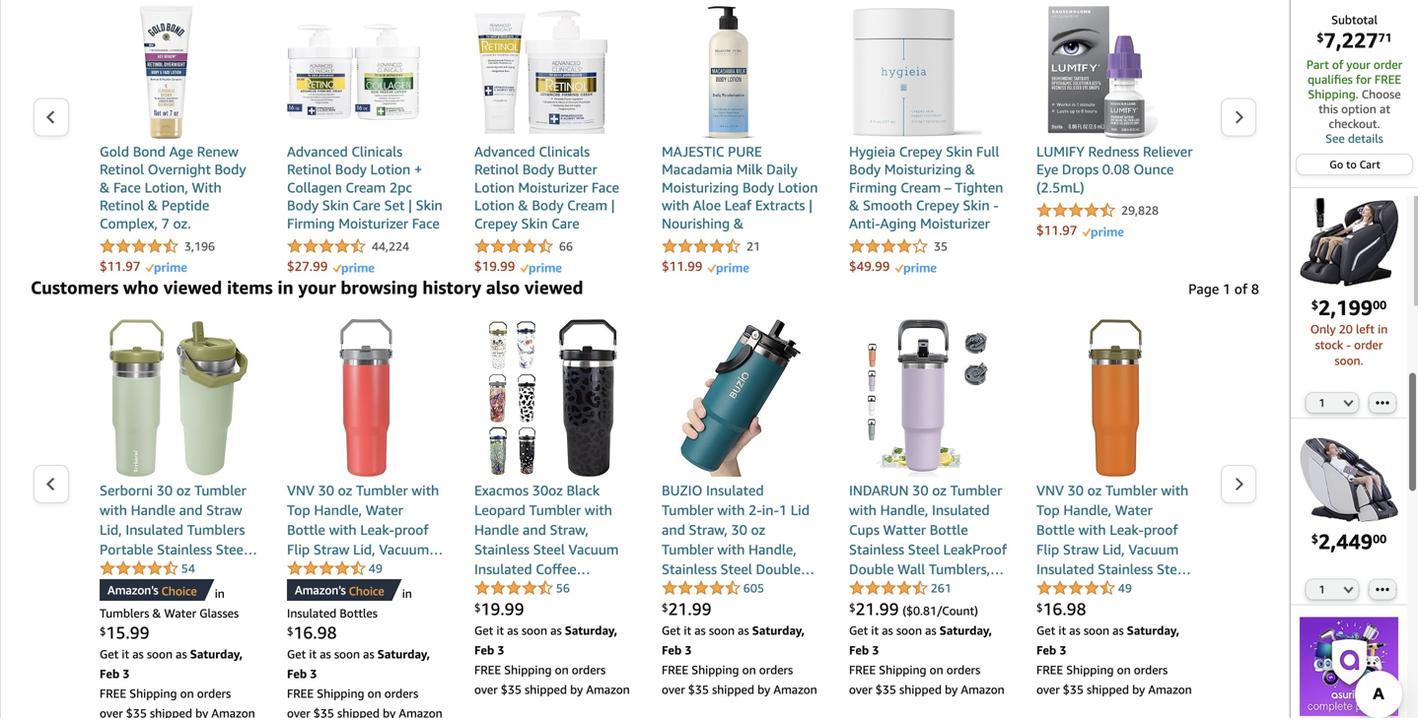 Task type: describe. For each thing, give the bounding box(es) containing it.
get down 15
[[100, 648, 119, 662]]

choice for 98
[[349, 585, 384, 599]]

| right set
[[408, 197, 412, 214]]

$ inside $ 2,199 00
[[1311, 298, 1318, 312]]

it for keep
[[871, 624, 879, 638]]

2 outdoors, from the left
[[1078, 601, 1141, 617]]

and inside 'exacmos 30oz black leopard tumbler with handle and straw, stainless steel vacuum insulated coffee tumbler, travel mug water bottle, leopard stuff accessories decor, leopard gifts for women'
[[523, 522, 546, 538]]

$ 2,449 00
[[1311, 530, 1387, 554]]

exacmos 30oz black leopard tumbler with handle and straw, stainless steel vacuum insulated coffee tumbler, travel mug water b image
[[474, 320, 632, 477]]

| up targets
[[543, 233, 547, 249]]

soon for keep
[[896, 624, 922, 638]]

page 1 of 8
[[1188, 281, 1259, 297]]

3 for outdoors,
[[1060, 644, 1066, 658]]

1 right page
[[1223, 281, 1231, 297]]

& inside 'advanced clinicals retinol body lotion + collagen cream 2pc body skin care set | skin firming moisturizer face lotion & skin tightening body cream | crepey skin care treatment | fragrance-free, 16oz'
[[331, 233, 341, 249]]

serborni 30 oz tumbler with handle and straw lid, insulated tumblers portable stainless steel simply modern water vacuum bottles cup （basil green） link
[[100, 481, 257, 617]]

605
[[743, 582, 764, 596]]

1 top from the left
[[287, 502, 310, 519]]

cream up set
[[346, 179, 386, 196]]

2 vnv from the left
[[1036, 483, 1064, 499]]

1 vertical spatial $ 16 . 98
[[287, 623, 337, 643]]

get for indarun 30 oz tumbler with handle, insulated cups watter bottle stainless steel leakproof double wall tumblers, coffee tumbler travel mug, drinking for men women, keep cold for 24h or hot for 12h
[[849, 624, 868, 638]]

advanced clinicals retinol body butter lotion moisturizer face lotion & body cream | crepey skin care treatment | retinol cream targets look of crepe skin, wrinkles, & sagging skin, 16oz + 2oz travel image
[[474, 6, 607, 139]]

butter
[[558, 161, 597, 178]]

skin right set
[[416, 197, 443, 214]]

anti-
[[849, 215, 880, 232]]

buzio insulated tumbler with 2-in-1 lid and straw, 30 oz tumbler with handle, stainless steel double walled water bottle reusable coffee tumbler travel mug thermal cup, wide mouth smoothie cups link
[[662, 481, 820, 677]]

firming inside hygieia crepey skin full body moisturizing & firming cream – tighten & smooth crepey skin - anti-aging moisturizer with hyaluronic acid, ahas, and natural oils to rejuvenate & soften aging skin, 8oz
[[849, 179, 897, 196]]

amazon's choice for 98
[[295, 584, 384, 599]]

soon for travel
[[709, 624, 735, 638]]

$ inside $ 19 . 99
[[474, 602, 481, 615]]

with inside serborni 30 oz tumbler with handle and straw lid, insulated tumblers portable stainless steel simply modern water vacuum bottles cup （basil green）
[[100, 502, 127, 519]]

body up 66
[[532, 197, 564, 214]]

face inside 'advanced clinicals retinol body lotion + collagen cream 2pc body skin care set | skin firming moisturizer face lotion & skin tightening body cream | crepey skin care treatment | fragrance-free, 16oz'
[[412, 215, 440, 232]]

$ 21 . 99
[[662, 600, 712, 620]]

flip for second vnv 30 oz tumbler with top handle, water bottle with leak-proof flip straw lid, vacuum insulated stainless steel travel mug f image's 49 link
[[1036, 542, 1059, 558]]

get it as soon as for gifts
[[474, 624, 565, 638]]

in down $27.99
[[277, 277, 294, 298]]

saturday, feb 3 for mug
[[662, 624, 805, 658]]

tighten
[[955, 179, 1003, 196]]

skin down "tighten"
[[963, 197, 990, 214]]

drinking
[[884, 601, 937, 617]]

insulated inside serborni 30 oz tumbler with handle and straw lid, insulated tumblers portable stainless steel simply modern water vacuum bottles cup （basil green）
[[126, 522, 183, 538]]

shipping for travel
[[692, 664, 739, 678]]

reusable
[[662, 601, 718, 617]]

skin, inside hygieia crepey skin full body moisturizing & firming cream – tighten & smooth crepey skin - anti-aging moisturizer with hyaluronic acid, ahas, and natural oils to rejuvenate & soften aging skin, 8oz
[[889, 287, 919, 303]]

only 20 left in stock - order soon.
[[1310, 322, 1388, 368]]

it for outdoors,
[[1059, 624, 1066, 638]]

moisturizing for cream
[[884, 161, 962, 178]]

handle inside 'exacmos 30oz black leopard tumbler with handle and straw, stainless steel vacuum insulated coffee tumbler, travel mug water bottle, leopard stuff accessories decor, leopard gifts for women'
[[474, 522, 519, 538]]

clinicals for butter
[[539, 143, 590, 160]]

for
[[758, 269, 779, 285]]

2 proof from the left
[[1144, 522, 1178, 538]]

with inside indarun 30 oz tumbler with handle, insulated cups watter bottle stainless steel leakproof double wall tumblers, coffee tumbler travel mug, drinking for men women, keep cold for 24h or hot for 12h
[[849, 502, 877, 519]]

buzio
[[662, 483, 702, 499]]

in inside in insulated bottles
[[402, 587, 412, 601]]

3,196
[[181, 240, 215, 253]]

amazon for indarun 30 oz tumbler with handle, insulated cups watter bottle stainless steel leakproof double wall tumblers, coffee tumbler travel mug, drinking for men women, keep cold for 24h or hot for 12h
[[961, 683, 1005, 697]]

insulated inside indarun 30 oz tumbler with handle, insulated cups watter bottle stainless steel leakproof double wall tumblers, coffee tumbler travel mug, drinking for men women, keep cold for 24h or hot for 12h
[[932, 502, 990, 519]]

21 for $ 21 . 99 ($0.81/count)
[[855, 600, 875, 620]]

moisturizing for with
[[662, 179, 739, 196]]

coffee inside indarun 30 oz tumbler with handle, insulated cups watter bottle stainless steel leakproof double wall tumblers, coffee tumbler travel mug, drinking for men women, keep cold for 24h or hot for 12h
[[849, 581, 890, 598]]

treatment inside advanced clinicals retinol body butter lotion moisturizer face lotion & body cream | crepey skin care treatment | retinol cream targets look of crepe skin, wrinkles, & sagging skin, 16oz + 2oz travel
[[474, 233, 539, 249]]

insulated inside 'exacmos 30oz black leopard tumbler with handle and straw, stainless steel vacuum insulated coffee tumbler, travel mug water bottle, leopard stuff accessories decor, leopard gifts for women'
[[474, 562, 532, 578]]

and inside hygieia crepey skin full body moisturizing & firming cream – tighten & smooth crepey skin - anti-aging moisturizer with hyaluronic acid, ahas, and natural oils to rejuvenate & soften aging skin, 8oz
[[890, 251, 913, 267]]

$11.97 link for gold bond age renew retinol overnight body & face lotion, with retinol & peptide complex, 7 oz.
[[100, 258, 187, 275]]

16oz
[[563, 287, 597, 303]]

oz for indarun 30 oz tumbler with handle, insulated cups watter bottle stainless steel leakproof double wall tumblers, coffee tumble image
[[932, 483, 947, 499]]

$35 for vnv 30 oz tumbler with top handle, water bottle with leak-proof flip straw lid, vacuum insulated stainless steel travel mug for home, sport, outdoors, car
[[1063, 683, 1084, 697]]

dropdown image
[[1344, 586, 1353, 594]]

lightweight
[[733, 251, 808, 267]]

cream down butter
[[567, 197, 607, 214]]

. down in insulated bottles
[[313, 623, 317, 643]]

retinol up look
[[551, 233, 595, 249]]

items
[[227, 277, 273, 298]]

saturday, feb 3 for car
[[1036, 624, 1180, 658]]

keep
[[904, 621, 935, 637]]

mug,
[[849, 601, 880, 617]]

skin up fragrance-
[[287, 269, 314, 285]]

hot
[[894, 641, 917, 657]]

1 horizontal spatial straw
[[313, 542, 349, 558]]

bond
[[133, 143, 166, 160]]

| up 16oz
[[418, 269, 422, 285]]

orders for cold
[[947, 664, 980, 678]]

indarun 30 oz tumbler with handle, insulated cups watter bottle stainless steel leakproof double wall tumblers, coffee tumble image
[[849, 320, 1007, 477]]

free shipping on orders over $35 shipped by amazon for cold
[[849, 664, 1005, 697]]

00 for 2,199
[[1373, 298, 1387, 312]]

water inside 'exacmos 30oz black leopard tumbler with handle and straw, stainless steel vacuum insulated coffee tumbler, travel mug water bottle, leopard stuff accessories decor, leopard gifts for women'
[[474, 601, 512, 617]]

1 proof from the left
[[394, 522, 429, 538]]

. down walled
[[688, 600, 692, 620]]

full
[[976, 143, 999, 160]]

& inside the in tumblers & water glasses
[[152, 607, 161, 621]]

moisturizer inside 'advanced clinicals retinol body lotion + collagen cream 2pc body skin care set | skin firming moisturizer face lotion & skin tightening body cream | crepey skin care treatment | fragrance-free, 16oz'
[[338, 215, 408, 232]]

$ inside subtotal $ 7,227 71
[[1317, 31, 1324, 44]]

0 vertical spatial aging
[[880, 215, 917, 232]]

women,
[[849, 621, 901, 637]]

cups inside indarun 30 oz tumbler with handle, insulated cups watter bottle stainless steel leakproof double wall tumblers, coffee tumbler travel mug, drinking for men women, keep cold for 24h or hot for 12h
[[849, 522, 880, 538]]

of inside part of your order qualifies for free shipping.
[[1332, 58, 1343, 71]]

$19.99 link
[[474, 258, 562, 275]]

qualifies
[[1308, 72, 1353, 86]]

cold
[[939, 621, 967, 637]]

redness
[[1088, 143, 1139, 160]]

travel inside buzio insulated tumbler with 2-in-1 lid and straw, 30 oz tumbler with handle, stainless steel double walled water bottle reusable coffee tumbler travel mug thermal cup, wide mouth smoothie cups
[[662, 621, 699, 637]]

wall
[[898, 562, 925, 578]]

gold bond age renew retinol overnight body & face lotion, with retinol & peptide complex, 7 oz. link
[[100, 6, 257, 236]]

in insulated bottles
[[287, 587, 412, 621]]

1 left dropdown icon
[[1319, 584, 1325, 597]]

or
[[877, 641, 890, 657]]

get for vnv 30 oz tumbler with top handle, water bottle with leak-proof flip straw lid, vacuum insulated stainless steel travel mug for home, sport, outdoors, car
[[1036, 624, 1055, 638]]

& down of
[[609, 269, 619, 285]]

99 down 261 "link"
[[879, 600, 899, 620]]

on for cold
[[930, 664, 943, 678]]

your inside part of your order qualifies for free shipping.
[[1347, 58, 1371, 71]]

water inside the in tumblers & water glasses
[[164, 607, 196, 621]]

vnv 30 oz tumbler with top handle, water bottle with leak-proof flip straw lid, vacuum insulated stainless steel travel mug for home, sport, outdoors, car for 2nd vnv 30 oz tumbler with top handle, water bottle with leak-proof flip straw lid, vacuum insulated stainless steel travel mug f image from the right 49 link
[[287, 483, 439, 617]]

by for cold
[[945, 683, 958, 697]]

look
[[568, 251, 598, 267]]

+ inside 'advanced clinicals retinol body lotion + collagen cream 2pc body skin care set | skin firming moisturizer face lotion & skin tightening body cream | crepey skin care treatment | fragrance-free, 16oz'
[[414, 161, 422, 178]]

previous image
[[45, 477, 56, 492]]

see
[[1326, 132, 1345, 145]]

($0.81/count) link
[[903, 603, 978, 619]]

cream up fragrance-
[[322, 251, 363, 267]]

| left quick
[[743, 233, 746, 249]]

customers
[[31, 277, 119, 298]]

vnv 30 oz tumbler with top handle, water bottle with leak-proof flip straw lid, vacuum insulated stainless steel travel mug for home, sport, outdoors, car link for 2nd vnv 30 oz tumbler with top handle, water bottle with leak-proof flip straw lid, vacuum insulated stainless steel travel mug f image from the right 49 link
[[287, 481, 445, 617]]

overnight
[[148, 161, 211, 178]]

set
[[384, 197, 405, 214]]

$ inside $ 15 . 99
[[100, 626, 106, 639]]

1 left dropdown image
[[1319, 397, 1325, 410]]

1 vertical spatial 98
[[317, 623, 337, 643]]

ahas,
[[849, 251, 886, 267]]

cream up "crepe" in the left of the page
[[474, 251, 515, 267]]

get for buzio insulated tumbler with 2-in-1 lid and straw, 30 oz tumbler with handle, stainless steel double walled water bottle reusable coffee tumbler travel mug thermal cup, wide mouth smoothie cups
[[662, 624, 681, 638]]

3 for gifts
[[497, 644, 504, 658]]

for inside part of your order qualifies for free shipping.
[[1356, 72, 1372, 86]]

free shipping on orders over $35 shipped by amazon for mug
[[662, 664, 817, 697]]

details
[[1348, 132, 1383, 145]]

| up of
[[611, 197, 615, 214]]

stainless inside indarun 30 oz tumbler with handle, insulated cups watter bottle stainless steel leakproof double wall tumblers, coffee tumbler travel mug, drinking for men women, keep cold for 24h or hot for 12h
[[849, 542, 904, 558]]

exacmos 30oz black leopard tumbler with handle and straw, stainless steel vacuum insulated coffee tumbler, travel mug water bottle, leopard stuff accessories decor, leopard gifts for women
[[474, 483, 621, 677]]

walled
[[662, 581, 705, 598]]

2 home, from the left
[[1131, 581, 1172, 598]]

. right men
[[1062, 600, 1067, 620]]

$11.97 link for lumify redness reliever eye drops 0.08 ounce (2.5ml)
[[1036, 222, 1124, 239]]

cup
[[201, 581, 226, 598]]

99 for 19
[[505, 600, 524, 620]]

lumify redness reliever eye drops 0.08 ounce (2.5ml) image
[[1036, 6, 1170, 139]]

order inside part of your order qualifies for free shipping.
[[1374, 58, 1402, 71]]

body up collagen
[[335, 161, 367, 178]]

checkout.
[[1329, 117, 1380, 131]]

2 horizontal spatial lid,
[[1103, 542, 1125, 558]]

customers who viewed items in your browsing history also viewed
[[31, 277, 583, 298]]

| up browsing
[[366, 251, 370, 267]]

insulated inside in insulated bottles
[[287, 607, 337, 621]]

soon for outdoors,
[[1084, 624, 1109, 638]]

see details link
[[1301, 131, 1408, 146]]

skin inside advanced clinicals retinol body butter lotion moisturizer face lotion & body cream | crepey skin care treatment | retinol cream targets look of crepe skin, wrinkles, & sagging skin, 16oz + 2oz travel
[[521, 215, 548, 232]]

insulated inside buzio insulated tumbler with 2-in-1 lid and straw, 30 oz tumbler with handle, stainless steel double walled water bottle reusable coffee tumbler travel mug thermal cup, wide mouth smoothie cups
[[706, 483, 764, 499]]

49 for second vnv 30 oz tumbler with top handle, water bottle with leak-proof flip straw lid, vacuum insulated stainless steel travel mug f image's 49 link
[[1118, 582, 1132, 596]]

3 for travel
[[685, 644, 692, 658]]

- inside hygieia crepey skin full body moisturizing & firming cream – tighten & smooth crepey skin - anti-aging moisturizer with hyaluronic acid, ahas, and natural oils to rejuvenate & soften aging skin, 8oz
[[993, 197, 999, 214]]

($0.81/count)
[[903, 605, 978, 618]]

. down （basil at the bottom
[[126, 623, 130, 643]]

serborni 30 oz tumbler with handle and straw lid, insulated tumblers portable stainless steel simply modern water vacuum bottles cup （basil green）
[[100, 483, 247, 617]]

steel inside indarun 30 oz tumbler with handle, insulated cups watter bottle stainless steel leakproof double wall tumblers, coffee tumbler travel mug, drinking for men women, keep cold for 24h or hot for 12h
[[908, 542, 940, 558]]

lid
[[791, 502, 810, 519]]

& up 66 link
[[518, 197, 528, 214]]

cups inside buzio insulated tumbler with 2-in-1 lid and straw, 30 oz tumbler with handle, stainless steel double walled water bottle reusable coffee tumbler travel mug thermal cup, wide mouth smoothie cups
[[662, 660, 692, 677]]

56
[[556, 582, 570, 596]]

face inside advanced clinicals retinol body butter lotion moisturizer face lotion & body cream | crepey skin care treatment | retinol cream targets look of crepe skin, wrinkles, & sagging skin, 16oz + 2oz travel
[[592, 179, 619, 196]]

by for car
[[1132, 683, 1145, 697]]

amazon's for 99
[[107, 584, 158, 598]]

2 viewed from the left
[[525, 277, 583, 298]]

1 horizontal spatial 16
[[1043, 600, 1062, 620]]

browsing
[[341, 277, 418, 298]]

non
[[675, 269, 701, 285]]

with inside 'exacmos 30oz black leopard tumbler with handle and straw, stainless steel vacuum insulated coffee tumbler, travel mug water bottle, leopard stuff accessories decor, leopard gifts for women'
[[585, 502, 612, 519]]

stuff
[[474, 621, 505, 637]]

605 link
[[662, 580, 764, 599]]

advanced clinicals retinol body lotion + collagen cream 2pc body skin care set | skin firming moisturizer face lotion & skin tightening body cream | crepey skin care treatment | fragrance-free, 16oz image
[[287, 6, 420, 139]]

16fl
[[739, 287, 764, 303]]

flip for 2nd vnv 30 oz tumbler with top handle, water bottle with leak-proof flip straw lid, vacuum insulated stainless steel travel mug f image from the right 49 link
[[287, 542, 310, 558]]

0 horizontal spatial 16
[[293, 623, 313, 643]]

tumbler inside 'exacmos 30oz black leopard tumbler with handle and straw, stainless steel vacuum insulated coffee tumbler, travel mug water bottle, leopard stuff accessories decor, leopard gifts for women'
[[529, 502, 581, 519]]

advanced clinicals retinol body lotion + collagen cream 2pc body skin care set | skin firming moisturizer face lotion & skin tightening body cream | crepey skin care treatment | fragrance-free, 16oz
[[287, 143, 443, 303]]

15
[[106, 623, 126, 643]]

retinol left butter
[[474, 161, 519, 178]]

8
[[1251, 281, 1259, 297]]

nourishing
[[662, 215, 730, 232]]

treatment inside 'advanced clinicals retinol body lotion + collagen cream 2pc body skin care set | skin firming moisturizer face lotion & skin tightening body cream | crepey skin care treatment | fragrance-free, 16oz'
[[349, 269, 414, 285]]

feb down in insulated bottles
[[287, 668, 307, 681]]

24h
[[849, 641, 873, 657]]

8oz
[[923, 287, 945, 303]]

majestic
[[662, 143, 724, 160]]

lotion inside majestic pure macadamia milk daily moisturizing body lotion with aloe leaf extracts | nourishing & moisturizing | quick absorbing, lightweight & non greasy | for all skin types | 16fl oz
[[778, 179, 818, 196]]

tightening
[[375, 233, 443, 249]]

it for travel
[[684, 624, 691, 638]]

serborni 30 oz tumbler with handle and straw lid, insulated tumblers portable stainless steel simply modern water vacuum bott image
[[100, 320, 257, 477]]

| left 16fl
[[732, 287, 736, 303]]

coffee inside buzio insulated tumbler with 2-in-1 lid and straw, 30 oz tumbler with handle, stainless steel double walled water bottle reusable coffee tumbler travel mug thermal cup, wide mouth smoothie cups
[[722, 601, 762, 617]]

firming inside 'advanced clinicals retinol body lotion + collagen cream 2pc body skin care set | skin firming moisturizer face lotion & skin tightening body cream | crepey skin care treatment | fragrance-free, 16oz'
[[287, 215, 335, 232]]

with inside majestic pure macadamia milk daily moisturizing body lotion with aloe leaf extracts | nourishing & moisturizing | quick absorbing, lightweight & non greasy | for all skin types | 16fl oz
[[662, 197, 689, 214]]

2 vnv 30 oz tumbler with top handle, water bottle with leak-proof flip straw lid, vacuum insulated stainless steel travel mug f image from the left
[[1036, 320, 1194, 477]]

green）
[[146, 601, 196, 617]]

vacuum inside 'exacmos 30oz black leopard tumbler with handle and straw, stainless steel vacuum insulated coffee tumbler, travel mug water bottle, leopard stuff accessories decor, leopard gifts for women'
[[569, 542, 619, 558]]

3,196 link
[[100, 238, 215, 256]]

saturday, for home,
[[1127, 624, 1180, 638]]

shipping.
[[1308, 87, 1359, 101]]

next image
[[1234, 477, 1245, 492]]

pure
[[728, 143, 762, 160]]

skin up $27.99 link
[[345, 233, 371, 249]]

stainless inside buzio insulated tumbler with 2-in-1 lid and straw, 30 oz tumbler with handle, stainless steel double walled water bottle reusable coffee tumbler travel mug thermal cup, wide mouth smoothie cups
[[662, 562, 717, 578]]

feb down 15
[[100, 668, 120, 681]]

orders for for
[[572, 664, 606, 678]]

0 vertical spatial $ 16 . 98
[[1036, 600, 1086, 620]]

amazon for buzio insulated tumbler with 2-in-1 lid and straw, 30 oz tumbler with handle, stainless steel double walled water bottle reusable coffee tumbler travel mug thermal cup, wide mouth smoothie cups
[[774, 683, 817, 697]]

subtotal $ 7,227 71
[[1317, 13, 1392, 52]]

| left for
[[751, 269, 755, 285]]

tumblers inside the in tumblers & water glasses
[[100, 607, 149, 621]]

0 horizontal spatial of
[[1234, 281, 1248, 297]]

$19.99
[[474, 259, 515, 274]]

on for for
[[555, 664, 569, 678]]

& up "tighten"
[[965, 161, 975, 178]]

handle, inside indarun 30 oz tumbler with handle, insulated cups watter bottle stainless steel leakproof double wall tumblers, coffee tumbler travel mug, drinking for men women, keep cold for 24h or hot for 12h
[[880, 502, 928, 519]]

part
[[1307, 58, 1329, 71]]

feb for vnv 30 oz tumbler with top handle, water bottle with leak-proof flip straw lid, vacuum insulated stainless steel travel mug for home, sport, outdoors, car
[[1036, 644, 1056, 658]]

$27.99 link
[[287, 258, 374, 275]]

drops
[[1062, 161, 1099, 178]]

& left non
[[662, 269, 672, 285]]

2 vertical spatial care
[[317, 269, 345, 285]]

oz for 2nd vnv 30 oz tumbler with top handle, water bottle with leak-proof flip straw lid, vacuum insulated stainless steel travel mug f image from the right
[[338, 483, 352, 499]]

0 vertical spatial 98
[[1067, 600, 1086, 620]]

clinicals for lotion
[[352, 143, 403, 160]]

thermal
[[734, 621, 786, 637]]

steel inside buzio insulated tumbler with 2-in-1 lid and straw, 30 oz tumbler with handle, stainless steel double walled water bottle reusable coffee tumbler travel mug thermal cup, wide mouth smoothie cups
[[721, 562, 752, 578]]

with inside hygieia crepey skin full body moisturizing & firming cream – tighten & smooth crepey skin - anti-aging moisturizer with hyaluronic acid, ahas, and natural oils to rejuvenate & soften aging skin, 8oz
[[849, 233, 877, 249]]

get down in insulated bottles
[[287, 648, 306, 662]]

orders for mug
[[759, 664, 793, 678]]

$35 for buzio insulated tumbler with 2-in-1 lid and straw, 30 oz tumbler with handle, stainless steel double walled water bottle reusable coffee tumbler travel mug thermal cup, wide mouth smoothie cups
[[688, 683, 709, 697]]

0 vertical spatial leopard
[[474, 502, 526, 519]]

it for gifts
[[496, 624, 504, 638]]

0 horizontal spatial your
[[298, 277, 336, 298]]

$ 15 . 99
[[100, 623, 149, 643]]

advanced for advanced clinicals retinol body lotion + collagen cream 2pc body skin care set | skin firming moisturizer face lotion & skin tightening body cream | crepey skin care treatment | fragrance-free, 16oz
[[287, 143, 348, 160]]

reliever
[[1143, 143, 1193, 160]]

steel inside 'exacmos 30oz black leopard tumbler with handle and straw, stainless steel vacuum insulated coffee tumbler, travel mug water bottle, leopard stuff accessories decor, leopard gifts for women'
[[533, 542, 565, 558]]

$11.97 for lumify redness reliever eye drops 0.08 ounce (2.5ml)
[[1036, 223, 1077, 238]]

straw, inside buzio insulated tumbler with 2-in-1 lid and straw, 30 oz tumbler with handle, stainless steel double walled water bottle reusable coffee tumbler travel mug thermal cup, wide mouth smoothie cups
[[689, 522, 728, 538]]

get it as soon as for travel
[[662, 624, 752, 638]]

women
[[474, 660, 523, 677]]

oz for the serborni 30 oz tumbler with handle and straw lid, insulated tumblers portable stainless steel simply modern water vacuum bott image
[[176, 483, 191, 499]]

list for next icon
[[70, 320, 1220, 719]]

serborni
[[100, 483, 153, 499]]

crepey down –
[[916, 197, 959, 214]]

& down "gold"
[[100, 179, 110, 196]]

1 vertical spatial leopard
[[561, 601, 612, 617]]

soon.
[[1335, 354, 1363, 368]]

oz inside buzio insulated tumbler with 2-in-1 lid and straw, 30 oz tumbler with handle, stainless steel double walled water bottle reusable coffee tumbler travel mug thermal cup, wide mouth smoothie cups
[[751, 522, 765, 538]]

saturday, for men
[[940, 624, 992, 638]]

travel inside 'exacmos 30oz black leopard tumbler with handle and straw, stainless steel vacuum insulated coffee tumbler, travel mug water bottle, leopard stuff accessories decor, leopard gifts for women'
[[533, 581, 570, 598]]

$27.99
[[287, 259, 328, 274]]

99 for 21
[[692, 600, 712, 620]]

on for mug
[[742, 664, 756, 678]]

lumify redness reliever eye drops 0.08 ounce (2.5ml) link
[[1036, 6, 1194, 200]]



Task type: vqa. For each thing, say whether or not it's contained in the screenshot.
the right "CANS"
no



Task type: locate. For each thing, give the bounding box(es) containing it.
body left butter
[[522, 161, 554, 178]]

your
[[1347, 58, 1371, 71], [298, 277, 336, 298]]

1 horizontal spatial double
[[849, 562, 894, 578]]

0 vertical spatial treatment
[[474, 233, 539, 249]]

retinol down "gold"
[[100, 161, 144, 178]]

99 for 15
[[130, 623, 149, 643]]

99 down 56 link
[[505, 600, 524, 620]]

0 horizontal spatial vnv
[[287, 483, 315, 499]]

majestic pure macadamia milk daily moisturizing body lotion with aloe leaf extracts | nourishing & moisturizing | quick absorbing, lightweight & non greasy | for all skin types | 16fl oz
[[662, 143, 818, 303]]

retinol up complex,
[[100, 197, 144, 214]]

car for 2nd vnv 30 oz tumbler with top handle, water bottle with leak-proof flip straw lid, vacuum insulated stainless steel travel mug f image from the right 49 link
[[395, 601, 416, 617]]

2 amazon's choice from the left
[[295, 584, 384, 599]]

handle down serborni
[[131, 502, 175, 519]]

water
[[366, 502, 403, 519], [1115, 502, 1153, 519], [198, 562, 236, 578], [708, 581, 746, 598], [474, 601, 512, 617], [164, 607, 196, 621]]

decor,
[[583, 621, 621, 637]]

0 vertical spatial coffee
[[536, 562, 577, 578]]

$11.97 up who
[[100, 259, 140, 274]]

next image
[[1234, 110, 1245, 125]]

modern
[[146, 562, 194, 578]]

bottles inside in insulated bottles
[[340, 607, 378, 621]]

collagen
[[287, 179, 342, 196]]

0 vertical spatial to
[[1346, 158, 1357, 171]]

2 vertical spatial moisturizing
[[662, 233, 739, 249]]

1 inside buzio insulated tumbler with 2-in-1 lid and straw, 30 oz tumbler with handle, stainless steel double walled water bottle reusable coffee tumbler travel mug thermal cup, wide mouth smoothie cups
[[779, 502, 787, 519]]

1 vertical spatial 00
[[1373, 533, 1387, 546]]

- down "tighten"
[[993, 197, 999, 214]]

& down leaf at the right
[[734, 215, 744, 232]]

00 down cyberix 2024 4d massage chair, zero gravity full body airbag massage,heating function,thai stretching recliner with longer sl track,electric calfrest extension,ai voice control mt398 (white) image
[[1373, 533, 1387, 546]]

care up fragrance-
[[317, 269, 345, 285]]

saturday, feb 3 for cold
[[849, 624, 992, 658]]

to inside hygieia crepey skin full body moisturizing & firming cream – tighten & smooth crepey skin - anti-aging moisturizer with hyaluronic acid, ahas, and natural oils to rejuvenate & soften aging skin, 8oz
[[849, 269, 862, 285]]

+ up tightening
[[414, 161, 422, 178]]

straw inside serborni 30 oz tumbler with handle and straw lid, insulated tumblers portable stainless steel simply modern water vacuum bottles cup （basil green）
[[206, 502, 242, 519]]

& up anti-
[[849, 197, 859, 214]]

travel inside advanced clinicals retinol body butter lotion moisturizer face lotion & body cream | crepey skin care treatment | retinol cream targets look of crepe skin, wrinkles, & sagging skin, 16oz + 2oz travel
[[504, 305, 542, 321]]

$35
[[501, 683, 522, 697], [688, 683, 709, 697], [876, 683, 896, 697], [1063, 683, 1084, 697], [126, 707, 147, 719], [313, 707, 334, 719]]

2 clinicals from the left
[[539, 143, 590, 160]]

vnv 30 oz tumbler with top handle, water bottle with leak-proof flip straw lid, vacuum insulated stainless steel travel mug for home, sport, outdoors, car link for second vnv 30 oz tumbler with top handle, water bottle with leak-proof flip straw lid, vacuum insulated stainless steel travel mug f image's 49 link
[[1036, 481, 1194, 617]]

2 flip from the left
[[1036, 542, 1059, 558]]

by for mug
[[758, 683, 770, 697]]

lotion
[[370, 161, 411, 178], [474, 179, 515, 196], [778, 179, 818, 196], [474, 197, 515, 214], [287, 233, 327, 249]]

2 vertical spatial coffee
[[722, 601, 762, 617]]

$ up part
[[1317, 31, 1324, 44]]

$ down in insulated bottles
[[287, 626, 293, 639]]

98
[[1067, 600, 1086, 620], [317, 623, 337, 643]]

stock
[[1315, 338, 1343, 352]]

49 link for second vnv 30 oz tumbler with top handle, water bottle with leak-proof flip straw lid, vacuum insulated stainless steel travel mug f image
[[1036, 580, 1132, 599]]

0 vertical spatial 49
[[369, 562, 383, 576]]

1 straw, from the left
[[550, 522, 589, 538]]

mug inside 'exacmos 30oz black leopard tumbler with handle and straw, stainless steel vacuum insulated coffee tumbler, travel mug water bottle, leopard stuff accessories decor, leopard gifts for women'
[[574, 581, 601, 598]]

care up 66
[[552, 215, 580, 232]]

history
[[422, 277, 481, 298]]

dropdown image
[[1344, 399, 1353, 407]]

2 advanced from the left
[[474, 143, 535, 160]]

- inside only 20 left in stock - order soon.
[[1346, 338, 1351, 352]]

clinicals inside 'advanced clinicals retinol body lotion + collagen cream 2pc body skin care set | skin firming moisturizer face lotion & skin tightening body cream | crepey skin care treatment | fragrance-free, 16oz'
[[352, 143, 403, 160]]

56 link
[[474, 580, 570, 599]]

amazon for vnv 30 oz tumbler with top handle, water bottle with leak-proof flip straw lid, vacuum insulated stainless steel travel mug for home, sport, outdoors, car
[[1148, 683, 1192, 697]]

amazon's
[[107, 584, 158, 598], [295, 584, 346, 598]]

0 vertical spatial care
[[353, 197, 381, 214]]

1 horizontal spatial 49
[[1118, 582, 1132, 596]]

soften
[[953, 269, 995, 285]]

0 vertical spatial -
[[993, 197, 999, 214]]

advanced for advanced clinicals retinol body butter lotion moisturizer face lotion & body cream | crepey skin care treatment | retinol cream targets look of crepe skin, wrinkles, & sagging skin, 16oz + 2oz travel
[[474, 143, 535, 160]]

feb for indarun 30 oz tumbler with handle, insulated cups watter bottle stainless steel leakproof double wall tumblers, coffee tumbler travel mug, drinking for men women, keep cold for 24h or hot for 12h
[[849, 644, 869, 658]]

$ up women,
[[849, 602, 855, 615]]

irest massage chair, full body zero gravity recliner with ai voice control, sl track, bluetooth, yoga stretching, foot rollers, airbags, heating (black) image
[[1300, 196, 1399, 295]]

of left 8
[[1234, 281, 1248, 297]]

2-
[[748, 502, 762, 519]]

1 double from the left
[[756, 562, 801, 578]]

$11.97 down (2.5ml)
[[1036, 223, 1077, 238]]

. down tumbler,
[[500, 600, 505, 620]]

1 viewed from the left
[[163, 277, 222, 298]]

hygieia
[[849, 143, 896, 160]]

in inside only 20 left in stock - order soon.
[[1378, 322, 1388, 336]]

shipped for car
[[1087, 683, 1129, 697]]

choose this option at checkout. see details
[[1319, 87, 1401, 145]]

coffee
[[536, 562, 577, 578], [849, 581, 890, 598], [722, 601, 762, 617]]

$ inside $ 21 . 99
[[662, 602, 668, 615]]

of up the qualifies
[[1332, 58, 1343, 71]]

30 inside serborni 30 oz tumbler with handle and straw lid, insulated tumblers portable stainless steel simply modern water vacuum bottles cup （basil green）
[[157, 483, 173, 499]]

49 for 2nd vnv 30 oz tumbler with top handle, water bottle with leak-proof flip straw lid, vacuum insulated stainless steel travel mug f image from the right 49 link
[[369, 562, 383, 576]]

1 choice from the left
[[161, 585, 197, 599]]

2 top from the left
[[1036, 502, 1060, 519]]

16 down in insulated bottles
[[293, 623, 313, 643]]

and down 30oz
[[523, 522, 546, 538]]

1 horizontal spatial sport,
[[1036, 601, 1075, 617]]

milk
[[736, 161, 763, 178]]

stainless
[[157, 542, 212, 558], [474, 542, 530, 558], [849, 542, 904, 558], [348, 562, 404, 578], [662, 562, 717, 578], [1098, 562, 1153, 578]]

feb right 12h
[[1036, 644, 1056, 658]]

1 left lid
[[779, 502, 787, 519]]

amazon's for 98
[[295, 584, 346, 598]]

ounce
[[1134, 161, 1174, 178]]

$35 for exacmos 30oz black leopard tumbler with handle and straw, stainless steel vacuum insulated coffee tumbler, travel mug water bottle, leopard stuff accessories decor, leopard gifts for women
[[501, 683, 522, 697]]

19
[[481, 600, 500, 620]]

cup,
[[790, 621, 818, 637]]

1 sport, from the left
[[287, 601, 325, 617]]

$ right men
[[1036, 602, 1043, 615]]

skin,
[[514, 269, 544, 285], [529, 287, 559, 303], [889, 287, 919, 303]]

1 horizontal spatial -
[[1346, 338, 1351, 352]]

flip
[[287, 542, 310, 558], [1036, 542, 1059, 558]]

moisturizing down 'nourishing'
[[662, 233, 739, 249]]

get it as soon as
[[474, 624, 565, 638], [662, 624, 752, 638], [849, 624, 940, 638], [1036, 624, 1127, 638], [100, 648, 190, 662], [287, 648, 378, 662]]

1 horizontal spatial leak-
[[1110, 522, 1144, 538]]

0 horizontal spatial viewed
[[163, 277, 222, 298]]

tumblers inside serborni 30 oz tumbler with handle and straw lid, insulated tumblers portable stainless steel simply modern water vacuum bottles cup （basil green）
[[187, 522, 245, 538]]

vnv 30 oz tumbler with top handle, water bottle with leak-proof flip straw lid, vacuum insulated stainless steel travel mug for home, sport, outdoors, car link
[[287, 481, 445, 617], [1036, 481, 1194, 617]]

0 horizontal spatial lid,
[[100, 522, 122, 538]]

also
[[486, 277, 520, 298]]

body up customers who viewed items in your browsing history also viewed
[[287, 251, 319, 267]]

body inside majestic pure macadamia milk daily moisturizing body lotion with aloe leaf extracts | nourishing & moisturizing | quick absorbing, lightweight & non greasy | for all skin types | 16fl oz
[[743, 179, 774, 196]]

0 horizontal spatial flip
[[287, 542, 310, 558]]

21 up for
[[743, 240, 760, 253]]

to
[[1346, 158, 1357, 171], [849, 269, 862, 285]]

exacmos 30oz black leopard tumbler with handle and straw, stainless steel vacuum insulated coffee tumbler, travel mug water bottle, leopard stuff accessories decor, leopard gifts for women link
[[474, 481, 632, 677]]

asurion complete protect: one plan covers all eligible past and future purchases on amazon image
[[1300, 618, 1399, 717]]

0 horizontal spatial car
[[395, 601, 416, 617]]

1 horizontal spatial handle
[[474, 522, 519, 538]]

retinol up collagen
[[287, 161, 331, 178]]

oz inside serborni 30 oz tumbler with handle and straw lid, insulated tumblers portable stainless steel simply modern water vacuum bottles cup （basil green）
[[176, 483, 191, 499]]

vnv 30 oz tumbler with top handle, water bottle with leak-proof flip straw lid, vacuum insulated stainless steel travel mug f image
[[287, 320, 445, 477], [1036, 320, 1194, 477]]

accessories
[[509, 621, 579, 637]]

and down buzio
[[662, 522, 685, 538]]

0 vertical spatial order
[[1374, 58, 1402, 71]]

hygieia crepey skin full body moisturizing & firming cream – tighten & smooth crepey skin - anti-aging moisturizer with hyaluronic acid, ahas, and natural oils to rejuvenate & soften aging skin, 8oz image
[[849, 6, 982, 139]]

majestic pure macadamia milk daily moisturizing body lotion with aloe leaf extracts | nourishing & moisturizing | quick absorbing, lightweight & non greasy | for all skin types | 16fl oz image
[[662, 6, 795, 139]]

over
[[474, 683, 498, 697], [662, 683, 685, 697], [849, 683, 872, 697], [1036, 683, 1060, 697], [100, 707, 123, 719], [287, 707, 310, 719]]

advanced up collagen
[[287, 143, 348, 160]]

vnv 30 oz tumbler with top handle, water bottle with leak-proof flip straw lid, vacuum insulated stainless steel travel mug for home, sport, outdoors, car for second vnv 30 oz tumbler with top handle, water bottle with leak-proof flip straw lid, vacuum insulated stainless steel travel mug f image's 49 link
[[1036, 483, 1189, 617]]

71
[[1378, 31, 1392, 44]]

shipping for gifts
[[504, 664, 552, 678]]

straw, down black
[[550, 522, 589, 538]]

crepey inside advanced clinicals retinol body butter lotion moisturizer face lotion & body cream | crepey skin care treatment | retinol cream targets look of crepe skin, wrinkles, & sagging skin, 16oz + 2oz travel
[[474, 215, 518, 232]]

retinol inside 'advanced clinicals retinol body lotion + collagen cream 2pc body skin care set | skin firming moisturizer face lotion & skin tightening body cream | crepey skin care treatment | fragrance-free, 16oz'
[[287, 161, 331, 178]]

1 vertical spatial 49 link
[[1036, 580, 1132, 599]]

viewed down '3,196'
[[163, 277, 222, 298]]

firming
[[849, 179, 897, 196], [287, 215, 335, 232]]

2 horizontal spatial straw
[[1063, 542, 1099, 558]]

1 list from the top
[[70, 6, 1220, 322]]

in left the 19
[[402, 587, 412, 601]]

1 horizontal spatial vnv
[[1036, 483, 1064, 499]]

cream inside hygieia crepey skin full body moisturizing & firming cream – tighten & smooth crepey skin - anti-aging moisturizer with hyaluronic acid, ahas, and natural oils to rejuvenate & soften aging skin, 8oz
[[901, 179, 941, 196]]

for inside 'exacmos 30oz black leopard tumbler with handle and straw, stainless steel vacuum insulated coffee tumbler, travel mug water bottle, leopard stuff accessories decor, leopard gifts for women'
[[562, 641, 581, 657]]

$11.97 link down 29,828 link
[[1036, 222, 1124, 239]]

1 horizontal spatial amazon's
[[295, 584, 346, 598]]

1 00 from the top
[[1373, 298, 1387, 312]]

1 horizontal spatial 49 link
[[1036, 580, 1132, 599]]

clinicals inside advanced clinicals retinol body butter lotion moisturizer face lotion & body cream | crepey skin care treatment | retinol cream targets look of crepe skin, wrinkles, & sagging skin, 16oz + 2oz travel
[[539, 143, 590, 160]]

0 horizontal spatial straw
[[206, 502, 242, 519]]

2 double from the left
[[849, 562, 894, 578]]

viewed down targets
[[525, 277, 583, 298]]

54 link
[[100, 560, 195, 579]]

coffee up mug,
[[849, 581, 890, 598]]

0 vertical spatial $11.97
[[1036, 223, 1077, 238]]

shipped
[[525, 683, 567, 697], [712, 683, 754, 697], [899, 683, 942, 697], [1087, 683, 1129, 697], [150, 707, 192, 719], [337, 707, 380, 719]]

soon for gifts
[[522, 624, 547, 638]]

order down 71
[[1374, 58, 1402, 71]]

1 horizontal spatial firming
[[849, 179, 897, 196]]

oz for second vnv 30 oz tumbler with top handle, water bottle with leak-proof flip straw lid, vacuum insulated stainless steel travel mug f image
[[1087, 483, 1102, 499]]

body down collagen
[[287, 197, 319, 214]]

0 horizontal spatial +
[[414, 161, 422, 178]]

stainless inside serborni 30 oz tumbler with handle and straw lid, insulated tumblers portable stainless steel simply modern water vacuum bottles cup （basil green）
[[157, 542, 212, 558]]

in inside the in tumblers & water glasses
[[215, 587, 225, 601]]

0 horizontal spatial cups
[[662, 660, 692, 677]]

1 clinicals from the left
[[352, 143, 403, 160]]

of
[[602, 251, 618, 267]]

amazon's choice for 99
[[107, 584, 197, 599]]

body inside the gold bond age renew retinol overnight body & face lotion, with retinol & peptide complex, 7 oz.
[[214, 161, 246, 178]]

1 horizontal spatial coffee
[[722, 601, 762, 617]]

sport, right men
[[1036, 601, 1075, 617]]

0 horizontal spatial to
[[849, 269, 862, 285]]

1 vertical spatial care
[[552, 215, 580, 232]]

stainless inside 'exacmos 30oz black leopard tumbler with handle and straw, stainless steel vacuum insulated coffee tumbler, travel mug water bottle, leopard stuff accessories decor, leopard gifts for women'
[[474, 542, 530, 558]]

smooth
[[863, 197, 912, 214]]

1 horizontal spatial 98
[[1067, 600, 1086, 620]]

21 for $ 21 . 99
[[668, 600, 688, 620]]

skin down collagen
[[322, 197, 349, 214]]

body down "milk"
[[743, 179, 774, 196]]

1 horizontal spatial to
[[1346, 158, 1357, 171]]

advanced inside 'advanced clinicals retinol body lotion + collagen cream 2pc body skin care set | skin firming moisturizer face lotion & skin tightening body cream | crepey skin care treatment | fragrance-free, 16oz'
[[287, 143, 348, 160]]

shipping
[[504, 664, 552, 678], [692, 664, 739, 678], [879, 664, 927, 678], [1066, 664, 1114, 678], [129, 687, 177, 701], [317, 687, 364, 701]]

2 00 from the top
[[1373, 533, 1387, 546]]

absorbing,
[[662, 251, 729, 267]]

1 vertical spatial your
[[298, 277, 336, 298]]

extracts
[[755, 197, 805, 214]]

1 horizontal spatial home,
[[1131, 581, 1172, 598]]

skin down non
[[662, 287, 688, 303]]

free inside part of your order qualifies for free shipping.
[[1375, 72, 1401, 86]]

1 vertical spatial 49
[[1118, 582, 1132, 596]]

and up the rejuvenate
[[890, 251, 913, 267]]

bottle inside buzio insulated tumbler with 2-in-1 lid and straw, 30 oz tumbler with handle, stainless steel double walled water bottle reusable coffee tumbler travel mug thermal cup, wide mouth smoothie cups
[[750, 581, 788, 598]]

cream left –
[[901, 179, 941, 196]]

moisturizer down set
[[338, 215, 408, 232]]

$49.99
[[849, 259, 890, 274]]

skin inside majestic pure macadamia milk daily moisturizing body lotion with aloe leaf extracts | nourishing & moisturizing | quick absorbing, lightweight & non greasy | for all skin types | 16fl oz
[[662, 287, 688, 303]]

to right go
[[1346, 158, 1357, 171]]

2 horizontal spatial moisturizer
[[920, 215, 990, 232]]

gold
[[100, 143, 129, 160]]

list
[[70, 6, 1220, 322], [70, 320, 1220, 719]]

0 horizontal spatial choice
[[161, 585, 197, 599]]

& up $27.99 link
[[331, 233, 341, 249]]

0 horizontal spatial proof
[[394, 522, 429, 538]]

care inside advanced clinicals retinol body butter lotion moisturizer face lotion & body cream | crepey skin care treatment | retinol cream targets look of crepe skin, wrinkles, & sagging skin, 16oz + 2oz travel
[[552, 215, 580, 232]]

clinicals up butter
[[539, 143, 590, 160]]

to down ahas,
[[849, 269, 862, 285]]

advanced clinicals retinol body butter lotion moisturizer face lotion & body cream | crepey skin care treatment | retinol cream targets look of crepe skin, wrinkles, & sagging skin, 16oz + 2oz travel
[[474, 143, 619, 321]]

& down 'natural'
[[939, 269, 949, 285]]

0 horizontal spatial vnv 30 oz tumbler with top handle, water bottle with leak-proof flip straw lid, vacuum insulated stainless steel travel mug f image
[[287, 320, 445, 477]]

oz inside majestic pure macadamia milk daily moisturizing body lotion with aloe leaf extracts | nourishing & moisturizing | quick absorbing, lightweight & non greasy | for all skin types | 16fl oz
[[768, 287, 782, 303]]

oils
[[967, 251, 991, 267]]

49 link for 2nd vnv 30 oz tumbler with top handle, water bottle with leak-proof flip straw lid, vacuum insulated stainless steel travel mug f image from the right
[[287, 560, 383, 579]]

1 horizontal spatial bottles
[[340, 607, 378, 621]]

2 horizontal spatial care
[[552, 215, 580, 232]]

body down the hygieia
[[849, 161, 881, 178]]

skin
[[946, 143, 973, 160], [322, 197, 349, 214], [416, 197, 443, 214], [963, 197, 990, 214], [521, 215, 548, 232], [345, 233, 371, 249], [287, 269, 314, 285], [662, 287, 688, 303]]

handle inside serborni 30 oz tumbler with handle and straw lid, insulated tumblers portable stainless steel simply modern water vacuum bottles cup （basil green）
[[131, 502, 175, 519]]

0.08
[[1102, 161, 1130, 178]]

handle
[[131, 502, 175, 519], [474, 522, 519, 538]]

2 list from the top
[[70, 320, 1220, 719]]

1 car from the left
[[395, 601, 416, 617]]

get up wide at the left bottom
[[662, 624, 681, 638]]

2 horizontal spatial face
[[592, 179, 619, 196]]

$11.97 link up who
[[100, 258, 187, 275]]

1 vertical spatial bottles
[[340, 607, 378, 621]]

get for exacmos 30oz black leopard tumbler with handle and straw, stainless steel vacuum insulated coffee tumbler, travel mug water bottle, leopard stuff accessories decor, leopard gifts for women
[[474, 624, 493, 638]]

00 for 2,449
[[1373, 533, 1387, 546]]

free
[[1375, 72, 1401, 86], [474, 664, 501, 678], [662, 664, 688, 678], [849, 664, 876, 678], [1036, 664, 1063, 678], [100, 687, 126, 701], [287, 687, 314, 701]]

0 horizontal spatial amazon's
[[107, 584, 158, 598]]

feb down $ 21 . 99
[[662, 644, 682, 658]]

| right extracts at the top
[[809, 197, 813, 214]]

types
[[692, 287, 728, 303]]

1 horizontal spatial clinicals
[[539, 143, 590, 160]]

straw, down buzio
[[689, 522, 728, 538]]

list containing gold bond age renew retinol overnight body & face lotion, with retinol & peptide complex, 7 oz.
[[70, 6, 1220, 322]]

1 vertical spatial cups
[[662, 660, 692, 677]]

2 car from the left
[[1145, 601, 1165, 617]]

men
[[962, 601, 989, 617]]

steel inside serborni 30 oz tumbler with handle and straw lid, insulated tumblers portable stainless steel simply modern water vacuum bottles cup （basil green）
[[216, 542, 247, 558]]

1 horizontal spatial $ 16 . 98
[[1036, 600, 1086, 620]]

list containing 19
[[70, 320, 1220, 719]]

1 horizontal spatial viewed
[[525, 277, 583, 298]]

1 vertical spatial moisturizing
[[662, 179, 739, 196]]

$ inside $ 2,449 00
[[1311, 533, 1318, 546]]

wrinkles,
[[548, 269, 605, 285]]

1 horizontal spatial straw,
[[689, 522, 728, 538]]

30 inside buzio insulated tumbler with 2-in-1 lid and straw, 30 oz tumbler with handle, stainless steel double walled water bottle reusable coffee tumbler travel mug thermal cup, wide mouth smoothie cups
[[731, 522, 747, 538]]

moisturizer
[[518, 179, 588, 196], [338, 215, 408, 232], [920, 215, 990, 232]]

coffee inside 'exacmos 30oz black leopard tumbler with handle and straw, stainless steel vacuum insulated coffee tumbler, travel mug water bottle, leopard stuff accessories decor, leopard gifts for women'
[[536, 562, 577, 578]]

1 horizontal spatial care
[[353, 197, 381, 214]]

body inside hygieia crepey skin full body moisturizing & firming cream – tighten & smooth crepey skin - anti-aging moisturizer with hyaluronic acid, ahas, and natural oils to rejuvenate & soften aging skin, 8oz
[[849, 161, 881, 178]]

0 vertical spatial $11.97 link
[[1036, 222, 1124, 239]]

buzio insulated tumbler with 2-in-1 lid and straw, 30 oz tumbler with handle, stainless steel double walled water bottle reusable coffee tumbler travel mug thermal cup, wide mouth smoothie cups
[[662, 483, 818, 677]]

saturday, for coffee
[[752, 624, 805, 638]]

list for next image
[[70, 6, 1220, 322]]

. up women,
[[875, 600, 879, 620]]

bottles inside serborni 30 oz tumbler with handle and straw lid, insulated tumblers portable stainless steel simply modern water vacuum bottles cup （basil green）
[[153, 581, 198, 598]]

feb for buzio insulated tumbler with 2-in-1 lid and straw, 30 oz tumbler with handle, stainless steel double walled water bottle reusable coffee tumbler travel mug thermal cup, wide mouth smoothie cups
[[662, 644, 682, 658]]

free shipping on orders over $35 shipped by amazon for car
[[1036, 664, 1192, 697]]

cyberix 2024 4d massage chair, zero gravity full body airbag massage,heating function,thai stretching recliner with longer sl track,electric calfrest extension,ai voice control mt398 (white) image
[[1300, 431, 1399, 530]]

2 amazon's from the left
[[295, 584, 346, 598]]

face up tightening
[[412, 215, 440, 232]]

1 amazon's choice from the left
[[107, 584, 197, 599]]

crepey inside 'advanced clinicals retinol body lotion + collagen cream 2pc body skin care set | skin firming moisturizer face lotion & skin tightening body cream | crepey skin care treatment | fragrance-free, 16oz'
[[374, 251, 417, 267]]

face inside the gold bond age renew retinol overnight body & face lotion, with retinol & peptide complex, 7 oz.
[[113, 179, 141, 196]]

moisturizer inside advanced clinicals retinol body butter lotion moisturizer face lotion & body cream | crepey skin care treatment | retinol cream targets look of crepe skin, wrinkles, & sagging skin, 16oz + 2oz travel
[[518, 179, 588, 196]]

1 amazon's from the left
[[107, 584, 158, 598]]

and inside serborni 30 oz tumbler with handle and straw lid, insulated tumblers portable stainless steel simply modern water vacuum bottles cup （basil green）
[[179, 502, 203, 519]]

over for vnv 30 oz tumbler with top handle, water bottle with leak-proof flip straw lid, vacuum insulated stainless steel travel mug for home, sport, outdoors, car
[[1036, 683, 1060, 697]]

35 link
[[849, 238, 948, 256]]

over for buzio insulated tumbler with 2-in-1 lid and straw, 30 oz tumbler with handle, stainless steel double walled water bottle reusable coffee tumbler travel mug thermal cup, wide mouth smoothie cups
[[662, 683, 685, 697]]

1 leak- from the left
[[360, 522, 394, 538]]

1 vertical spatial of
[[1234, 281, 1248, 297]]

49 link
[[287, 560, 383, 579], [1036, 580, 1132, 599]]

0 horizontal spatial face
[[113, 179, 141, 196]]

2,449
[[1318, 530, 1373, 554]]

1 horizontal spatial treatment
[[474, 233, 539, 249]]

travel inside indarun 30 oz tumbler with handle, insulated cups watter bottle stainless steel leakproof double wall tumblers, coffee tumbler travel mug, drinking for men women, keep cold for 24h or hot for 12h
[[949, 581, 987, 598]]

shipped for mug
[[712, 683, 754, 697]]

1 horizontal spatial tumblers
[[187, 522, 245, 538]]

0 horizontal spatial vnv 30 oz tumbler with top handle, water bottle with leak-proof flip straw lid, vacuum insulated stainless steel travel mug for home, sport, outdoors, car link
[[287, 481, 445, 617]]

0 horizontal spatial coffee
[[536, 562, 577, 578]]

choice for 99
[[161, 585, 197, 599]]

0 vertical spatial tumblers
[[187, 522, 245, 538]]

shipped for for
[[525, 683, 567, 697]]

vacuum inside serborni 30 oz tumbler with handle and straw lid, insulated tumblers portable stainless steel simply modern water vacuum bottles cup （basil green）
[[100, 581, 150, 598]]

1 vnv 30 oz tumbler with top handle, water bottle with leak-proof flip straw lid, vacuum insulated stainless steel travel mug for home, sport, outdoors, car from the left
[[287, 483, 439, 617]]

0 horizontal spatial care
[[317, 269, 345, 285]]

0 horizontal spatial clinicals
[[352, 143, 403, 160]]

coffee up 56
[[536, 562, 577, 578]]

and up 54
[[179, 502, 203, 519]]

option
[[1341, 102, 1377, 116]]

1 horizontal spatial face
[[412, 215, 440, 232]]

1 outdoors, from the left
[[329, 601, 392, 617]]

$ down cyberix 2024 4d massage chair, zero gravity full body airbag massage,heating function,thai stretching recliner with longer sl track,electric calfrest extension,ai voice control mt398 (white) image
[[1311, 533, 1318, 546]]

water inside buzio insulated tumbler with 2-in-1 lid and straw, 30 oz tumbler with handle, stainless steel double walled water bottle reusable coffee tumbler travel mug thermal cup, wide mouth smoothie cups
[[708, 581, 746, 598]]

water inside serborni 30 oz tumbler with handle and straw lid, insulated tumblers portable stainless steel simply modern water vacuum bottles cup （basil green）
[[198, 562, 236, 578]]

2 straw, from the left
[[689, 522, 728, 538]]

straw, inside 'exacmos 30oz black leopard tumbler with handle and straw, stainless steel vacuum insulated coffee tumbler, travel mug water bottle, leopard stuff accessories decor, leopard gifts for women'
[[550, 522, 589, 538]]

1 flip from the left
[[287, 542, 310, 558]]

hygieia crepey skin full body moisturizing & firming cream – tighten & smooth crepey skin - anti-aging moisturizer with hyaluronic acid, ahas, and natural oils to rejuvenate & soften aging skin, 8oz link
[[849, 6, 1007, 304]]

moisturizing up –
[[884, 161, 962, 178]]

1 home, from the left
[[381, 581, 422, 598]]

shipping for outdoors,
[[1066, 664, 1114, 678]]

0 horizontal spatial bottles
[[153, 581, 198, 598]]

$ down （basil at the bottom
[[100, 626, 106, 639]]

2 vnv 30 oz tumbler with top handle, water bottle with leak-proof flip straw lid, vacuum insulated stainless steel travel mug for home, sport, outdoors, car link from the left
[[1036, 481, 1194, 617]]

order
[[1374, 58, 1402, 71], [1354, 338, 1383, 352]]

1 vertical spatial to
[[849, 269, 862, 285]]

1 vnv 30 oz tumbler with top handle, water bottle with leak-proof flip straw lid, vacuum insulated stainless steel travel mug for home, sport, outdoors, car link from the left
[[287, 481, 445, 617]]

1 vnv from the left
[[287, 483, 315, 499]]

30 inside indarun 30 oz tumbler with handle, insulated cups watter bottle stainless steel leakproof double wall tumblers, coffee tumbler travel mug, drinking for men women, keep cold for 24h or hot for 12h
[[912, 483, 929, 499]]

face up complex,
[[113, 179, 141, 196]]

$ inside the $ 21 . 99 ($0.81/count)
[[849, 602, 855, 615]]

tumblers up 54
[[187, 522, 245, 538]]

lid, inside serborni 30 oz tumbler with handle and straw lid, insulated tumblers portable stainless steel simply modern water vacuum bottles cup （basil green）
[[100, 522, 122, 538]]

& down lotion,
[[148, 197, 158, 214]]

in right left
[[1378, 322, 1388, 336]]

quick
[[750, 233, 786, 249]]

99
[[505, 600, 524, 620], [692, 600, 712, 620], [879, 600, 899, 620], [130, 623, 149, 643]]

get it as soon as for keep
[[849, 624, 940, 638]]

free shipping on orders over $35 shipped by amazon for for
[[474, 664, 630, 697]]

clinicals up 2pc
[[352, 143, 403, 160]]

1 horizontal spatial 21
[[743, 240, 760, 253]]

saturday, feb 3 for for
[[474, 624, 617, 658]]

0 vertical spatial your
[[1347, 58, 1371, 71]]

$ 19 . 99
[[474, 600, 524, 620]]

1 vnv 30 oz tumbler with top handle, water bottle with leak-proof flip straw lid, vacuum insulated stainless steel travel mug f image from the left
[[287, 320, 445, 477]]

who
[[123, 277, 159, 298]]

skin left 'full'
[[946, 143, 973, 160]]

$ up stuff
[[474, 602, 481, 615]]

and inside buzio insulated tumbler with 2-in-1 lid and straw, 30 oz tumbler with handle, stainless steel double walled water bottle reusable coffee tumbler travel mug thermal cup, wide mouth smoothie cups
[[662, 522, 685, 538]]

0 horizontal spatial 98
[[317, 623, 337, 643]]

buzio insulated tumbler with 2-in-1 lid and straw, 30 oz tumbler with handle, stainless steel double walled water bottle reus image
[[662, 320, 820, 477]]

$11.99
[[662, 259, 702, 274]]

amazon for exacmos 30oz black leopard tumbler with handle and straw, stainless steel vacuum insulated coffee tumbler, travel mug water bottle, leopard stuff accessories decor, leopard gifts for women
[[586, 683, 630, 697]]

your down $27.99
[[298, 277, 336, 298]]

double inside indarun 30 oz tumbler with handle, insulated cups watter bottle stainless steel leakproof double wall tumblers, coffee tumbler travel mug, drinking for men women, keep cold for 24h or hot for 12h
[[849, 562, 894, 578]]

0 horizontal spatial sport,
[[287, 601, 325, 617]]

by for for
[[570, 683, 583, 697]]

bottle inside indarun 30 oz tumbler with handle, insulated cups watter bottle stainless steel leakproof double wall tumblers, coffee tumbler travel mug, drinking for men women, keep cold for 24h or hot for 12h
[[930, 522, 968, 538]]

tumblers up $ 15 . 99
[[100, 607, 149, 621]]

2 sport, from the left
[[1036, 601, 1075, 617]]

previous image
[[45, 110, 56, 125]]

indarun
[[849, 483, 909, 499]]

$ 16 . 98
[[1036, 600, 1086, 620], [287, 623, 337, 643]]

& right （basil at the bottom
[[152, 607, 161, 621]]

handle, inside buzio insulated tumbler with 2-in-1 lid and straw, 30 oz tumbler with handle, stainless steel double walled water bottle reusable coffee tumbler travel mug thermal cup, wide mouth smoothie cups
[[748, 542, 797, 558]]

wide
[[662, 641, 694, 657]]

lumify
[[1036, 143, 1085, 160]]

2 vertical spatial leopard
[[474, 641, 526, 657]]

0 vertical spatial cups
[[849, 522, 880, 538]]

0 horizontal spatial outdoors,
[[329, 601, 392, 617]]

car for second vnv 30 oz tumbler with top handle, water bottle with leak-proof flip straw lid, vacuum insulated stainless steel travel mug f image's 49 link
[[1145, 601, 1165, 617]]

2 vnv 30 oz tumbler with top handle, water bottle with leak-proof flip straw lid, vacuum insulated stainless steel travel mug for home, sport, outdoors, car from the left
[[1036, 483, 1189, 617]]

0 vertical spatial moisturizing
[[884, 161, 962, 178]]

get it as soon as for outdoors,
[[1036, 624, 1127, 638]]

1 vertical spatial $11.97 link
[[100, 258, 187, 275]]

0 horizontal spatial 49
[[369, 562, 383, 576]]

double inside buzio insulated tumbler with 2-in-1 lid and straw, 30 oz tumbler with handle, stainless steel double walled water bottle reusable coffee tumbler travel mug thermal cup, wide mouth smoothie cups
[[756, 562, 801, 578]]

tumbler
[[194, 483, 246, 499], [356, 483, 408, 499], [950, 483, 1002, 499], [1105, 483, 1157, 499], [529, 502, 581, 519], [662, 502, 714, 519], [662, 542, 714, 558], [893, 581, 945, 598], [766, 601, 818, 617]]

0 horizontal spatial leak-
[[360, 522, 394, 538]]

3
[[497, 644, 504, 658], [685, 644, 692, 658], [872, 644, 879, 658], [1060, 644, 1066, 658], [123, 668, 130, 681], [310, 668, 317, 681]]

+ inside advanced clinicals retinol body butter lotion moisturizer face lotion & body cream | crepey skin care treatment | retinol cream targets look of crepe skin, wrinkles, & sagging skin, 16oz + 2oz travel
[[601, 287, 609, 303]]

1 horizontal spatial choice
[[349, 585, 384, 599]]

0 horizontal spatial handle
[[131, 502, 175, 519]]

orders for car
[[1134, 664, 1168, 678]]

gold bond age renew retinol overnight body & face lotion, with retinol & peptide complex, 7 oz. image
[[100, 6, 233, 139]]

1 horizontal spatial lid,
[[353, 542, 375, 558]]

tumbler,
[[474, 581, 529, 598]]

1 vertical spatial $11.97
[[100, 259, 140, 274]]

tumbler inside serborni 30 oz tumbler with handle and straw lid, insulated tumblers portable stainless steel simply modern water vacuum bottles cup （basil green）
[[194, 483, 246, 499]]

$ down walled
[[662, 602, 668, 615]]

00 inside $ 2,449 00
[[1373, 533, 1387, 546]]

on for car
[[1117, 664, 1131, 678]]

1 vertical spatial +
[[601, 287, 609, 303]]

feb for exacmos 30oz black leopard tumbler with handle and straw, stainless steel vacuum insulated coffee tumbler, travel mug water bottle, leopard stuff accessories decor, leopard gifts for women
[[474, 644, 494, 658]]

flip right leakproof
[[1036, 542, 1059, 558]]

1 vertical spatial aging
[[849, 287, 885, 303]]

2 leak- from the left
[[1110, 522, 1144, 538]]

double up 261 "link"
[[849, 562, 894, 578]]

shipped for cold
[[899, 683, 942, 697]]

crepey down tightening
[[374, 251, 417, 267]]

2 horizontal spatial coffee
[[849, 581, 890, 598]]

0 horizontal spatial moisturizer
[[338, 215, 408, 232]]

0 horizontal spatial amazon's choice
[[107, 584, 197, 599]]

2 choice from the left
[[349, 585, 384, 599]]

$ 16 . 98 down in insulated bottles
[[287, 623, 337, 643]]

$35 for indarun 30 oz tumbler with handle, insulated cups watter bottle stainless steel leakproof double wall tumblers, coffee tumbler travel mug, drinking for men women, keep cold for 24h or hot for 12h
[[876, 683, 896, 697]]

1 horizontal spatial vnv 30 oz tumbler with top handle, water bottle with leak-proof flip straw lid, vacuum insulated stainless steel travel mug f image
[[1036, 320, 1194, 477]]

moisturizing inside hygieia crepey skin full body moisturizing & firming cream – tighten & smooth crepey skin - anti-aging moisturizer with hyaluronic acid, ahas, and natural oils to rejuvenate & soften aging skin, 8oz
[[884, 161, 962, 178]]

66 link
[[474, 238, 573, 256]]

hygieia crepey skin full body moisturizing & firming cream – tighten & smooth crepey skin - anti-aging moisturizer with hyaluronic acid, ahas, and natural oils to rejuvenate & soften aging skin, 8oz
[[849, 143, 1003, 303]]

0 vertical spatial +
[[414, 161, 422, 178]]

age
[[169, 143, 193, 160]]

gold bond age renew retinol overnight body & face lotion, with retinol & peptide complex, 7 oz.
[[100, 143, 246, 232]]

over for exacmos 30oz black leopard tumbler with handle and straw, stainless steel vacuum insulated coffee tumbler, travel mug water bottle, leopard stuff accessories decor, leopard gifts for women
[[474, 683, 498, 697]]

00 inside $ 2,199 00
[[1373, 298, 1387, 312]]

order inside only 20 left in stock - order soon.
[[1354, 338, 1383, 352]]

3 for keep
[[872, 644, 879, 658]]

with
[[662, 197, 689, 214], [849, 233, 877, 249], [412, 483, 439, 499], [1161, 483, 1189, 499], [100, 502, 127, 519], [585, 502, 612, 519], [717, 502, 745, 519], [849, 502, 877, 519], [329, 522, 357, 538], [1079, 522, 1106, 538], [717, 542, 745, 558]]

black
[[567, 483, 600, 499]]

0 vertical spatial bottles
[[153, 581, 198, 598]]

advanced inside advanced clinicals retinol body butter lotion moisturizer face lotion & body cream | crepey skin care treatment | retinol cream targets look of crepe skin, wrinkles, & sagging skin, 16oz + 2oz travel
[[474, 143, 535, 160]]

saturday, for decor,
[[565, 624, 617, 638]]

aging down smooth
[[880, 215, 917, 232]]

in up glasses at the left
[[215, 587, 225, 601]]

1 advanced from the left
[[287, 143, 348, 160]]

advanced clinicals retinol body butter lotion moisturizer face lotion & body cream | crepey skin care treatment | retinol cream targets look of crepe skin, wrinkles, & sagging skin, 16oz + 2oz travel link
[[474, 6, 632, 322]]

1 vertical spatial firming
[[287, 215, 335, 232]]

–
[[945, 179, 951, 196]]

shipping for keep
[[879, 664, 927, 678]]

moisturizing
[[884, 161, 962, 178], [662, 179, 739, 196], [662, 233, 739, 249]]

oz inside indarun 30 oz tumbler with handle, insulated cups watter bottle stainless steel leakproof double wall tumblers, coffee tumbler travel mug, drinking for men women, keep cold for 24h or hot for 12h
[[932, 483, 947, 499]]

over for indarun 30 oz tumbler with handle, insulated cups watter bottle stainless steel leakproof double wall tumblers, coffee tumbler travel mug, drinking for men women, keep cold for 24h or hot for 12h
[[849, 683, 872, 697]]

cups left watter
[[849, 522, 880, 538]]

firming up smooth
[[849, 179, 897, 196]]

$11.97 for gold bond age renew retinol overnight body & face lotion, with retinol & peptide complex, 7 oz.
[[100, 259, 140, 274]]

0 horizontal spatial vnv 30 oz tumbler with top handle, water bottle with leak-proof flip straw lid, vacuum insulated stainless steel travel mug for home, sport, outdoors, car
[[287, 483, 439, 617]]

2oz
[[474, 305, 501, 321]]

crepey right the hygieia
[[899, 143, 942, 160]]

261
[[931, 582, 952, 596]]



